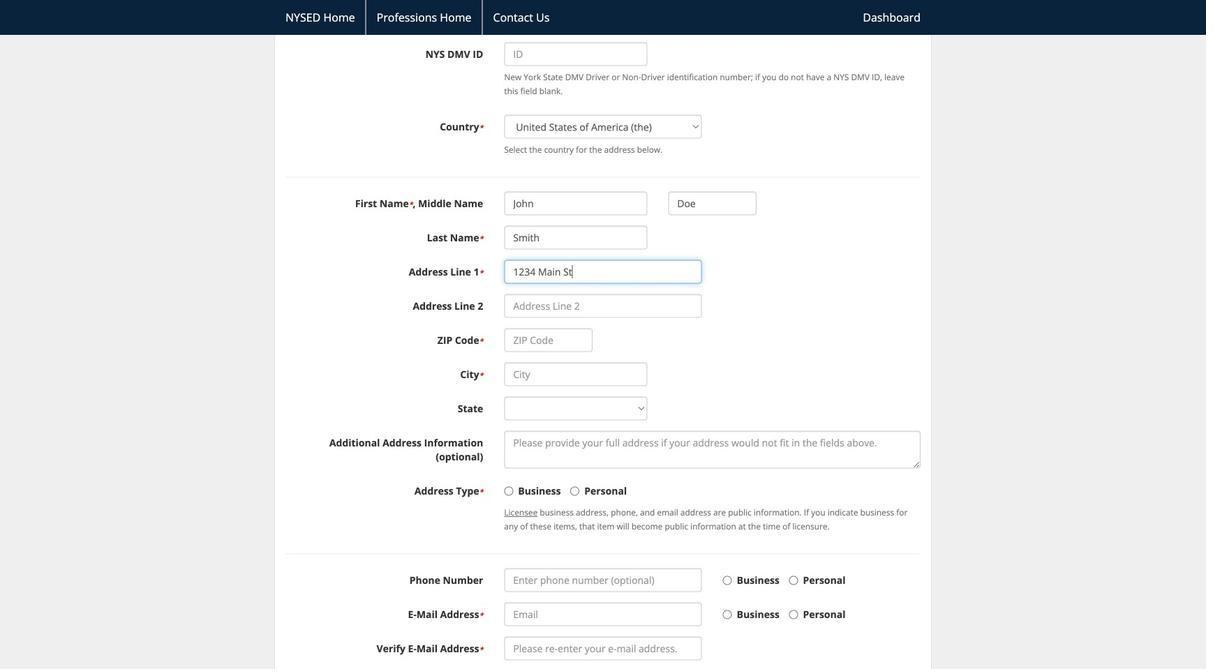 Task type: vqa. For each thing, say whether or not it's contained in the screenshot.
POSTAL CODE Text Field
no



Task type: describe. For each thing, give the bounding box(es) containing it.
ZIP Code text field
[[504, 329, 593, 352]]

Middle Name text field
[[668, 192, 757, 216]]

Enter phone number (optional) text field
[[504, 569, 702, 593]]

Please re-enter your e-mail address. text field
[[504, 637, 702, 661]]

Address Line 2 text field
[[504, 294, 702, 318]]

MM/DD/YYYY text field
[[504, 0, 647, 7]]

ID text field
[[504, 42, 647, 66]]



Task type: locate. For each thing, give the bounding box(es) containing it.
City text field
[[504, 363, 647, 387]]

Email text field
[[504, 603, 702, 627]]

First Name text field
[[504, 192, 647, 216]]

None radio
[[723, 576, 732, 586], [789, 576, 798, 586], [723, 576, 732, 586], [789, 576, 798, 586]]

Address Line 1 text field
[[504, 260, 702, 284]]

Last Name text field
[[504, 226, 647, 250]]

Please provide your full address if your address would not fit in the fields above. text field
[[504, 431, 921, 469]]

None radio
[[504, 487, 513, 496], [571, 487, 580, 496], [723, 611, 732, 620], [789, 611, 798, 620], [504, 487, 513, 496], [571, 487, 580, 496], [723, 611, 732, 620], [789, 611, 798, 620]]



